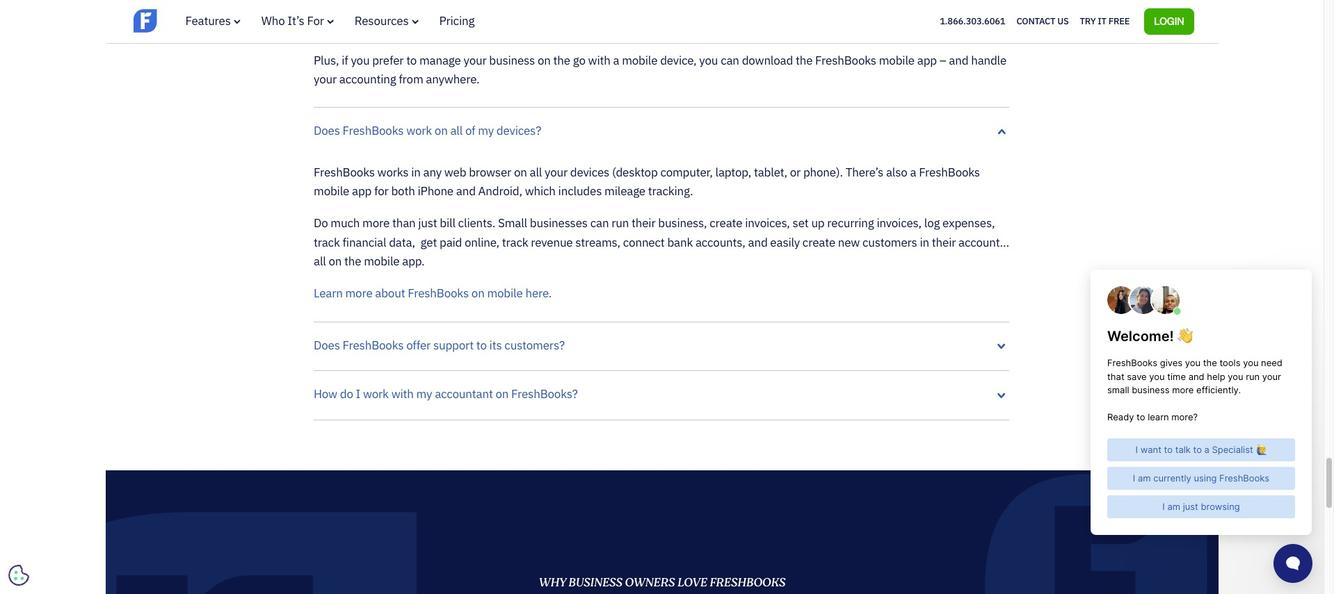 Task type: locate. For each thing, give the bounding box(es) containing it.
freshbooks logo image
[[133, 7, 241, 34]]

prefer
[[372, 53, 404, 68]]

1 does from the top
[[314, 123, 340, 139]]

mobile inside freshbooks works in any web browser on all your devices (desktop computer, laptop, tablet, or phone). there's also a freshbooks mobile app for both iphone and android, which includes mileage tracking.
[[314, 184, 349, 199]]

business
[[568, 574, 622, 592]]

1 horizontal spatial invoices,
[[877, 216, 922, 231]]

contact
[[1017, 15, 1056, 27]]

plus, if you prefer to manage your business on the go with a mobile device, you can download the freshbooks mobile app – and handle your accounting from anywhere.
[[314, 53, 1007, 87]]

your up anywhere.
[[464, 53, 487, 68]]

2 invoices, from the left
[[877, 216, 922, 231]]

and inside plus, if you prefer to manage your business on the go with a mobile device, you can download the freshbooks mobile app – and handle your accounting from anywhere.
[[949, 53, 969, 68]]

1 horizontal spatial their
[[932, 235, 956, 250]]

1 vertical spatial a
[[910, 165, 917, 180]]

freshbooks?
[[511, 387, 578, 402]]

2 vertical spatial and
[[748, 235, 768, 250]]

mobile inside 'do much more than just bill clients. small businesses can run their business, create invoices, set up recurring invoices, log expenses, track financial data,  get paid online, track revenue streams, connect bank accounts, and easily create new customers in their account… all on the mobile app.'
[[364, 254, 400, 269]]

1 horizontal spatial work
[[406, 123, 432, 139]]

about
[[375, 286, 405, 302]]

create
[[710, 216, 743, 231], [803, 235, 836, 250]]

1 horizontal spatial a
[[910, 165, 917, 180]]

here.
[[526, 286, 552, 302]]

learn more about freshbooks on mobile here.
[[314, 286, 552, 302]]

contact us
[[1017, 15, 1069, 27]]

with
[[588, 53, 611, 68], [391, 387, 414, 402]]

device,
[[660, 53, 697, 68]]

iphone
[[418, 184, 454, 199]]

my right of
[[478, 123, 494, 139]]

0 vertical spatial and
[[949, 53, 969, 68]]

1 vertical spatial in
[[920, 235, 930, 250]]

1 horizontal spatial to
[[476, 338, 487, 353]]

on up which
[[514, 165, 527, 180]]

to inside plus, if you prefer to manage your business on the go with a mobile device, you can download the freshbooks mobile app – and handle your accounting from anywhere.
[[406, 53, 417, 68]]

0 vertical spatial their
[[632, 216, 656, 231]]

contact us link
[[1017, 12, 1069, 30]]

2 you from the left
[[699, 53, 718, 68]]

new
[[838, 235, 860, 250]]

1 vertical spatial and
[[456, 184, 476, 199]]

1 vertical spatial their
[[932, 235, 956, 250]]

the
[[553, 53, 570, 68], [796, 53, 813, 68], [344, 254, 361, 269]]

your down plus,
[[314, 72, 337, 87]]

app left 'for'
[[352, 184, 372, 199]]

1 horizontal spatial in
[[920, 235, 930, 250]]

1 vertical spatial with
[[391, 387, 414, 402]]

can inside 'do much more than just bill clients. small businesses can run their business, create invoices, set up recurring invoices, log expenses, track financial data,  get paid online, track revenue streams, connect bank accounts, and easily create new customers in their account… all on the mobile app.'
[[590, 216, 609, 231]]

create up accounts,
[[710, 216, 743, 231]]

work right i
[[363, 387, 389, 402]]

on inside freshbooks works in any web browser on all your devices (desktop computer, laptop, tablet, or phone). there's also a freshbooks mobile app for both iphone and android, which includes mileage tracking.
[[514, 165, 527, 180]]

does for does freshbooks work on all of my devices?
[[314, 123, 340, 139]]

customers?
[[505, 338, 565, 353]]

login link
[[1145, 8, 1194, 35]]

more inside 'do much more than just bill clients. small businesses can run their business, create invoices, set up recurring invoices, log expenses, track financial data,  get paid online, track revenue streams, connect bank accounts, and easily create new customers in their account… all on the mobile app.'
[[363, 216, 390, 231]]

features
[[185, 13, 231, 29]]

if
[[342, 53, 348, 68]]

a right go
[[613, 53, 619, 68]]

does down accounting
[[314, 123, 340, 139]]

1 horizontal spatial and
[[748, 235, 768, 250]]

(desktop
[[612, 165, 658, 180]]

0 horizontal spatial with
[[391, 387, 414, 402]]

can
[[721, 53, 739, 68], [590, 216, 609, 231]]

free
[[1109, 15, 1130, 27]]

their up connect
[[632, 216, 656, 231]]

1 horizontal spatial all
[[450, 123, 463, 139]]

1 vertical spatial to
[[476, 338, 487, 353]]

invoices,
[[745, 216, 790, 231], [877, 216, 922, 231]]

get
[[421, 235, 437, 250]]

0 vertical spatial your
[[464, 53, 487, 68]]

all inside freshbooks works in any web browser on all your devices (desktop computer, laptop, tablet, or phone). there's also a freshbooks mobile app for both iphone and android, which includes mileage tracking.
[[530, 165, 542, 180]]

your
[[464, 53, 487, 68], [314, 72, 337, 87], [545, 165, 568, 180]]

more right the 'learn'
[[345, 286, 373, 302]]

0 horizontal spatial all
[[314, 254, 326, 269]]

for
[[307, 13, 324, 29]]

1 vertical spatial can
[[590, 216, 609, 231]]

1 horizontal spatial you
[[699, 53, 718, 68]]

0 vertical spatial more
[[363, 216, 390, 231]]

on up the 'learn'
[[329, 254, 342, 269]]

all left of
[[450, 123, 463, 139]]

all up which
[[530, 165, 542, 180]]

my left accountant at left
[[416, 387, 432, 402]]

much
[[331, 216, 360, 231]]

more up financial
[[363, 216, 390, 231]]

0 vertical spatial app
[[917, 53, 937, 68]]

0 vertical spatial can
[[721, 53, 739, 68]]

anywhere.
[[426, 72, 480, 87]]

and left the easily
[[748, 235, 768, 250]]

in left any
[[411, 165, 421, 180]]

1 vertical spatial all
[[530, 165, 542, 180]]

the left go
[[553, 53, 570, 68]]

1 vertical spatial your
[[314, 72, 337, 87]]

1 horizontal spatial track
[[502, 235, 528, 250]]

0 horizontal spatial your
[[314, 72, 337, 87]]

in down log on the right top of the page
[[920, 235, 930, 250]]

freshbooks
[[709, 574, 785, 592]]

and down web
[[456, 184, 476, 199]]

0 horizontal spatial in
[[411, 165, 421, 180]]

on right accountant at left
[[496, 387, 509, 402]]

2 does from the top
[[314, 338, 340, 353]]

you right device,
[[699, 53, 718, 68]]

expenses,
[[943, 216, 995, 231]]

1 track from the left
[[314, 235, 340, 250]]

to up from
[[406, 53, 417, 68]]

just
[[418, 216, 437, 231]]

0 horizontal spatial work
[[363, 387, 389, 402]]

1 horizontal spatial create
[[803, 235, 836, 250]]

invoices, up the easily
[[745, 216, 790, 231]]

and
[[949, 53, 969, 68], [456, 184, 476, 199], [748, 235, 768, 250]]

can left download
[[721, 53, 739, 68]]

mobile left the here.
[[487, 286, 523, 302]]

manage
[[420, 53, 461, 68]]

app left –
[[917, 53, 937, 68]]

1 vertical spatial work
[[363, 387, 389, 402]]

0 horizontal spatial to
[[406, 53, 417, 68]]

does freshbooks work on all of my devices?
[[314, 123, 541, 139]]

all up the 'learn'
[[314, 254, 326, 269]]

offer
[[406, 338, 431, 353]]

from
[[399, 72, 423, 87]]

mobile down financial
[[364, 254, 400, 269]]

the inside 'do much more than just bill clients. small businesses can run their business, create invoices, set up recurring invoices, log expenses, track financial data,  get paid online, track revenue streams, connect bank accounts, and easily create new customers in their account… all on the mobile app.'
[[344, 254, 361, 269]]

cookie consent banner dialog
[[10, 424, 219, 584]]

1 vertical spatial create
[[803, 235, 836, 250]]

on right business on the left of the page
[[538, 53, 551, 68]]

0 horizontal spatial the
[[344, 254, 361, 269]]

1 invoices, from the left
[[745, 216, 790, 231]]

with right go
[[588, 53, 611, 68]]

freshbooks
[[815, 53, 877, 68], [343, 123, 404, 139], [314, 165, 375, 180], [919, 165, 980, 180], [408, 286, 469, 302], [343, 338, 404, 353]]

0 vertical spatial a
[[613, 53, 619, 68]]

devices?
[[497, 123, 541, 139]]

set
[[793, 216, 809, 231]]

app inside plus, if you prefer to manage your business on the go with a mobile device, you can download the freshbooks mobile app – and handle your accounting from anywhere.
[[917, 53, 937, 68]]

1 horizontal spatial with
[[588, 53, 611, 68]]

0 vertical spatial to
[[406, 53, 417, 68]]

1 vertical spatial app
[[352, 184, 372, 199]]

2 horizontal spatial and
[[949, 53, 969, 68]]

track
[[314, 235, 340, 250], [502, 235, 528, 250]]

computer,
[[661, 165, 713, 180]]

0 horizontal spatial can
[[590, 216, 609, 231]]

1 horizontal spatial app
[[917, 53, 937, 68]]

create down up
[[803, 235, 836, 250]]

recurring
[[827, 216, 874, 231]]

0 horizontal spatial and
[[456, 184, 476, 199]]

and right –
[[949, 53, 969, 68]]

customers
[[863, 235, 917, 250]]

0 horizontal spatial a
[[613, 53, 619, 68]]

the down financial
[[344, 254, 361, 269]]

to for support
[[476, 338, 487, 353]]

than
[[392, 216, 416, 231]]

2 horizontal spatial your
[[545, 165, 568, 180]]

does freshbooks offer support to its customers?
[[314, 338, 565, 353]]

and inside freshbooks works in any web browser on all your devices (desktop computer, laptop, tablet, or phone). there's also a freshbooks mobile app for both iphone and android, which includes mileage tracking.
[[456, 184, 476, 199]]

0 vertical spatial with
[[588, 53, 611, 68]]

0 horizontal spatial you
[[351, 53, 370, 68]]

laptop,
[[716, 165, 751, 180]]

how
[[314, 387, 337, 402]]

work
[[406, 123, 432, 139], [363, 387, 389, 402]]

their down log on the right top of the page
[[932, 235, 956, 250]]

all
[[450, 123, 463, 139], [530, 165, 542, 180], [314, 254, 326, 269]]

pricing link
[[439, 13, 475, 29]]

2 track from the left
[[502, 235, 528, 250]]

0 horizontal spatial app
[[352, 184, 372, 199]]

1 horizontal spatial can
[[721, 53, 739, 68]]

and inside 'do much more than just bill clients. small businesses can run their business, create invoices, set up recurring invoices, log expenses, track financial data,  get paid online, track revenue streams, connect bank accounts, and easily create new customers in their account… all on the mobile app.'
[[748, 235, 768, 250]]

track down do
[[314, 235, 340, 250]]

1 horizontal spatial the
[[553, 53, 570, 68]]

1.866.303.6061 link
[[940, 15, 1006, 27]]

0 horizontal spatial track
[[314, 235, 340, 250]]

can up streams,
[[590, 216, 609, 231]]

it
[[1098, 15, 1107, 27]]

does
[[314, 123, 340, 139], [314, 338, 340, 353]]

app inside freshbooks works in any web browser on all your devices (desktop computer, laptop, tablet, or phone). there's also a freshbooks mobile app for both iphone and android, which includes mileage tracking.
[[352, 184, 372, 199]]

0 vertical spatial in
[[411, 165, 421, 180]]

2 vertical spatial your
[[545, 165, 568, 180]]

work up any
[[406, 123, 432, 139]]

with right i
[[391, 387, 414, 402]]

you
[[351, 53, 370, 68], [699, 53, 718, 68]]

1 you from the left
[[351, 53, 370, 68]]

with inside plus, if you prefer to manage your business on the go with a mobile device, you can download the freshbooks mobile app – and handle your accounting from anywhere.
[[588, 53, 611, 68]]

mobile up do
[[314, 184, 349, 199]]

0 horizontal spatial create
[[710, 216, 743, 231]]

1 horizontal spatial my
[[478, 123, 494, 139]]

both
[[391, 184, 415, 199]]

2 vertical spatial all
[[314, 254, 326, 269]]

a right also
[[910, 165, 917, 180]]

mobile left –
[[879, 53, 915, 68]]

0 vertical spatial does
[[314, 123, 340, 139]]

on
[[538, 53, 551, 68], [435, 123, 448, 139], [514, 165, 527, 180], [329, 254, 342, 269], [472, 286, 485, 302], [496, 387, 509, 402]]

app
[[917, 53, 937, 68], [352, 184, 372, 199]]

more
[[363, 216, 390, 231], [345, 286, 373, 302]]

invoices, up customers
[[877, 216, 922, 231]]

0 vertical spatial create
[[710, 216, 743, 231]]

easily
[[770, 235, 800, 250]]

1 vertical spatial does
[[314, 338, 340, 353]]

you right if
[[351, 53, 370, 68]]

to left its
[[476, 338, 487, 353]]

try
[[1080, 15, 1096, 27]]

0 horizontal spatial my
[[416, 387, 432, 402]]

run
[[612, 216, 629, 231]]

on inside plus, if you prefer to manage your business on the go with a mobile device, you can download the freshbooks mobile app – and handle your accounting from anywhere.
[[538, 53, 551, 68]]

on left of
[[435, 123, 448, 139]]

the right download
[[796, 53, 813, 68]]

does up how
[[314, 338, 340, 353]]

your up which
[[545, 165, 568, 180]]

track down small
[[502, 235, 528, 250]]

2 horizontal spatial all
[[530, 165, 542, 180]]

0 horizontal spatial invoices,
[[745, 216, 790, 231]]



Task type: vqa. For each thing, say whether or not it's contained in the screenshot.
the inside Do much more than just bill clients. Small businesses can run their business, create invoices, set up recurring invoices, log expenses, track financial data,  get paid online, track revenue streams, connect bank accounts, and easily create new customers in their account… all on the mobile app.
yes



Task type: describe. For each thing, give the bounding box(es) containing it.
can inside plus, if you prefer to manage your business on the go with a mobile device, you can download the freshbooks mobile app – and handle your accounting from anywhere.
[[721, 53, 739, 68]]

on inside 'do much more than just bill clients. small businesses can run their business, create invoices, set up recurring invoices, log expenses, track financial data,  get paid online, track revenue streams, connect bank accounts, and easily create new customers in their account… all on the mobile app.'
[[329, 254, 342, 269]]

1 vertical spatial my
[[416, 387, 432, 402]]

mobile left device,
[[622, 53, 658, 68]]

streams,
[[576, 235, 621, 250]]

up
[[812, 216, 825, 231]]

clients.
[[458, 216, 496, 231]]

works
[[378, 165, 409, 180]]

your inside freshbooks works in any web browser on all your devices (desktop computer, laptop, tablet, or phone). there's also a freshbooks mobile app for both iphone and android, which includes mileage tracking.
[[545, 165, 568, 180]]

in inside 'do much more than just bill clients. small businesses can run their business, create invoices, set up recurring invoices, log expenses, track financial data,  get paid online, track revenue streams, connect bank accounts, and easily create new customers in their account… all on the mobile app.'
[[920, 235, 930, 250]]

2 horizontal spatial the
[[796, 53, 813, 68]]

web
[[444, 165, 466, 180]]

tracking.
[[648, 184, 693, 199]]

us
[[1058, 15, 1069, 27]]

freshbooks works in any web browser on all your devices (desktop computer, laptop, tablet, or phone). there's also a freshbooks mobile app for both iphone and android, which includes mileage tracking.
[[314, 165, 980, 199]]

do
[[314, 216, 328, 231]]

plus,
[[314, 53, 339, 68]]

how do i work with my accountant on freshbooks?
[[314, 387, 578, 402]]

1 vertical spatial more
[[345, 286, 373, 302]]

login
[[1154, 14, 1185, 27]]

who it's for link
[[261, 13, 334, 29]]

paid
[[440, 235, 462, 250]]

of
[[465, 123, 475, 139]]

0 vertical spatial all
[[450, 123, 463, 139]]

on down the online,
[[472, 286, 485, 302]]

devices
[[570, 165, 610, 180]]

who it's for
[[261, 13, 324, 29]]

accountant
[[435, 387, 493, 402]]

cookie preferences image
[[8, 566, 29, 587]]

accounts,
[[696, 235, 746, 250]]

businesses
[[530, 216, 588, 231]]

to for prefer
[[406, 53, 417, 68]]

browser
[[469, 165, 511, 180]]

accounting
[[339, 72, 396, 87]]

download
[[742, 53, 793, 68]]

pricing
[[439, 13, 475, 29]]

online,
[[465, 235, 500, 250]]

why
[[539, 574, 566, 592]]

which
[[525, 184, 556, 199]]

0 vertical spatial work
[[406, 123, 432, 139]]

small
[[498, 216, 527, 231]]

android,
[[478, 184, 522, 199]]

it's
[[288, 13, 305, 29]]

i
[[356, 387, 360, 402]]

app for for
[[352, 184, 372, 199]]

tablet,
[[754, 165, 788, 180]]

freshbooks inside plus, if you prefer to manage your business on the go with a mobile device, you can download the freshbooks mobile app – and handle your accounting from anywhere.
[[815, 53, 877, 68]]

in inside freshbooks works in any web browser on all your devices (desktop computer, laptop, tablet, or phone). there's also a freshbooks mobile app for both iphone and android, which includes mileage tracking.
[[411, 165, 421, 180]]

log
[[924, 216, 940, 231]]

who
[[261, 13, 285, 29]]

owners
[[625, 574, 675, 592]]

try it free link
[[1080, 12, 1130, 30]]

a inside freshbooks works in any web browser on all your devices (desktop computer, laptop, tablet, or phone). there's also a freshbooks mobile app for both iphone and android, which includes mileage tracking.
[[910, 165, 917, 180]]

try it free
[[1080, 15, 1130, 27]]

bill
[[440, 216, 456, 231]]

connect
[[623, 235, 665, 250]]

support
[[433, 338, 474, 353]]

do
[[340, 387, 353, 402]]

mileage
[[605, 184, 646, 199]]

financial
[[343, 235, 386, 250]]

app.
[[402, 254, 425, 269]]

features link
[[185, 13, 241, 29]]

business
[[489, 53, 535, 68]]

all inside 'do much more than just bill clients. small businesses can run their business, create invoices, set up recurring invoices, log expenses, track financial data,  get paid online, track revenue streams, connect bank accounts, and easily create new customers in their account… all on the mobile app.'
[[314, 254, 326, 269]]

–
[[940, 53, 947, 68]]

app for –
[[917, 53, 937, 68]]

0 horizontal spatial their
[[632, 216, 656, 231]]

includes
[[558, 184, 602, 199]]

do much more than just bill clients. small businesses can run their business, create invoices, set up recurring invoices, log expenses, track financial data,  get paid online, track revenue streams, connect bank accounts, and easily create new customers in their account… all on the mobile app.
[[314, 216, 1009, 269]]

1 horizontal spatial your
[[464, 53, 487, 68]]

any
[[423, 165, 442, 180]]

for
[[374, 184, 389, 199]]

love
[[677, 574, 707, 592]]

go
[[573, 53, 586, 68]]

there's
[[846, 165, 884, 180]]

handle
[[971, 53, 1007, 68]]

account…
[[959, 235, 1009, 250]]

learn
[[314, 286, 343, 302]]

does for does freshbooks offer support to its customers?
[[314, 338, 340, 353]]

or
[[790, 165, 801, 180]]

also
[[886, 165, 908, 180]]

why business owners love freshbooks
[[539, 574, 785, 592]]

0 vertical spatial my
[[478, 123, 494, 139]]

business,
[[658, 216, 707, 231]]

a inside plus, if you prefer to manage your business on the go with a mobile device, you can download the freshbooks mobile app – and handle your accounting from anywhere.
[[613, 53, 619, 68]]

its
[[490, 338, 502, 353]]



